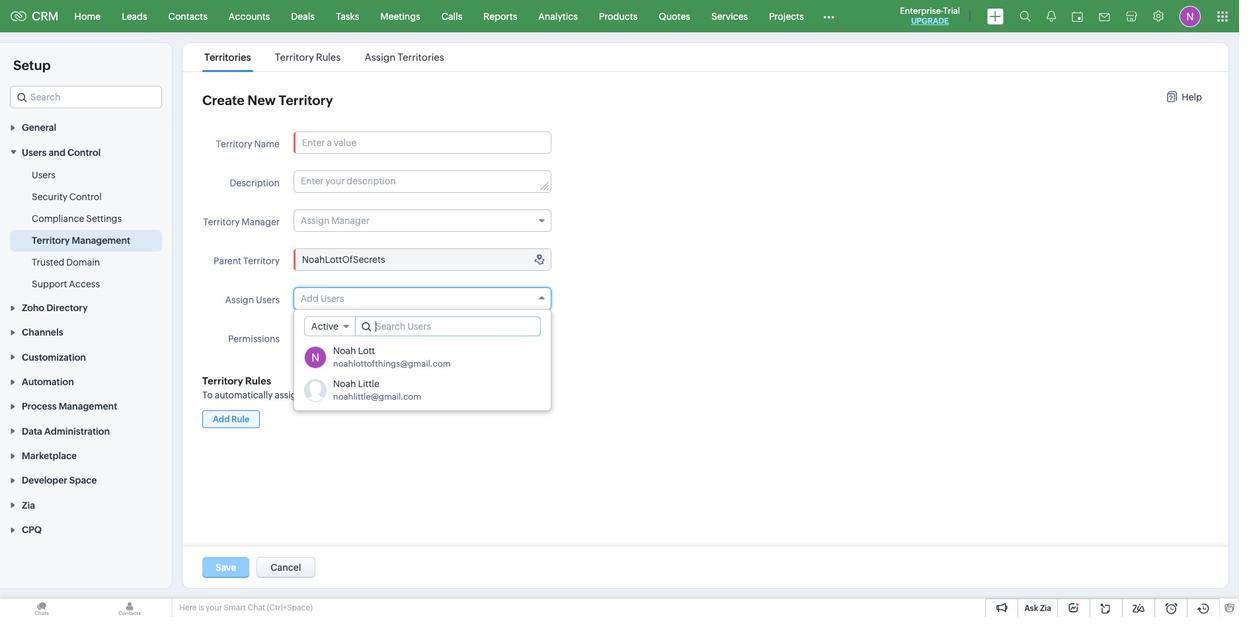 Task type: vqa. For each thing, say whether or not it's contained in the screenshot.
"list"
yes



Task type: describe. For each thing, give the bounding box(es) containing it.
quotes
[[659, 11, 690, 21]]

profile element
[[1172, 0, 1209, 32]]

accounts
[[229, 11, 270, 21]]

settings
[[86, 213, 122, 224]]

Enter your description text field
[[294, 171, 551, 192]]

administration
[[44, 426, 110, 437]]

leads
[[122, 11, 147, 21]]

create menu image
[[987, 8, 1004, 24]]

records,
[[359, 390, 394, 401]]

cancel
[[271, 563, 301, 573]]

smart
[[224, 604, 246, 613]]

projects link
[[759, 0, 815, 32]]

create new territory
[[202, 93, 333, 108]]

contacts
[[168, 11, 208, 21]]

please
[[396, 390, 424, 401]]

territory management link
[[32, 234, 130, 247]]

support access
[[32, 279, 100, 289]]

data
[[22, 426, 42, 437]]

assign for assign territories
[[365, 52, 396, 63]]

is
[[198, 604, 204, 613]]

compliance settings
[[32, 213, 122, 224]]

little
[[358, 379, 379, 390]]

users inside field
[[321, 294, 344, 304]]

(ctrl+space)
[[267, 604, 313, 613]]

automation
[[22, 377, 74, 388]]

the
[[454, 390, 468, 401]]

products link
[[588, 0, 648, 32]]

control inside dropdown button
[[67, 147, 101, 158]]

territory for territory name
[[216, 139, 252, 149]]

territories
[[304, 390, 346, 401]]

process
[[22, 402, 57, 412]]

here is your smart chat (ctrl+space)
[[179, 604, 313, 613]]

zoho directory
[[22, 303, 88, 314]]

zia inside dropdown button
[[22, 501, 35, 511]]

add for add users
[[301, 294, 319, 304]]

Assign Manager field
[[294, 210, 551, 232]]

compliance settings link
[[32, 212, 122, 225]]

noahlittle@gmail.com
[[333, 392, 421, 402]]

reports
[[484, 11, 517, 21]]

deals
[[291, 11, 315, 21]]

create menu element
[[979, 0, 1012, 32]]

name
[[254, 139, 280, 149]]

noah little noahlittle@gmail.com
[[333, 379, 421, 402]]

data administration
[[22, 426, 110, 437]]

add users
[[301, 294, 344, 304]]

Enter a value text field
[[294, 132, 551, 153]]

add rule
[[213, 415, 250, 425]]

general
[[22, 123, 56, 133]]

new
[[248, 93, 276, 108]]

territory down 'territory rules' link
[[279, 93, 333, 108]]

noah lott noahlottofthings@gmail.com
[[333, 346, 451, 369]]

chats image
[[0, 599, 83, 618]]

noah lott option
[[294, 341, 551, 374]]

criteria
[[488, 390, 519, 401]]

Other Modules field
[[815, 6, 843, 27]]

quotes link
[[648, 0, 701, 32]]

and
[[49, 147, 65, 158]]

compliance
[[32, 213, 84, 224]]

cancel button
[[257, 558, 315, 579]]

search image
[[1020, 11, 1031, 22]]

tasks link
[[325, 0, 370, 32]]

customization button
[[0, 345, 172, 370]]

list containing territories
[[192, 43, 456, 71]]

enterprise-
[[900, 6, 944, 16]]

rule
[[231, 415, 250, 425]]

territory name
[[216, 139, 280, 149]]

parent territory
[[214, 256, 280, 267]]

users link
[[32, 168, 56, 182]]

create
[[202, 93, 245, 108]]

active
[[311, 321, 339, 332]]

territory rules to automatically assign territories to records, please fill out the rule criteria
[[202, 376, 519, 401]]

zoho
[[22, 303, 44, 314]]

search element
[[1012, 0, 1039, 32]]

process management button
[[0, 394, 172, 419]]

assign users
[[225, 295, 280, 306]]

security
[[32, 192, 67, 202]]

control inside region
[[69, 192, 102, 202]]

territory rules link
[[273, 52, 343, 63]]

noah for noah little
[[333, 379, 356, 390]]

calls
[[442, 11, 462, 21]]

zoho directory button
[[0, 295, 172, 320]]

to
[[202, 390, 213, 401]]

security control
[[32, 192, 102, 202]]

description
[[230, 178, 280, 188]]

territory for territory management
[[32, 235, 70, 246]]

users and control button
[[0, 140, 172, 164]]

cpq
[[22, 525, 42, 536]]

contacts link
[[158, 0, 218, 32]]

assign territories
[[365, 52, 444, 63]]

users inside region
[[32, 170, 56, 180]]

projects
[[769, 11, 804, 21]]



Task type: locate. For each thing, give the bounding box(es) containing it.
list box containing noah lott
[[294, 338, 551, 411]]

calendar image
[[1072, 11, 1083, 21]]

0 horizontal spatial zia
[[22, 501, 35, 511]]

assign inside field
[[301, 216, 330, 226]]

add left rule
[[213, 415, 230, 425]]

territory
[[275, 52, 314, 63], [279, 93, 333, 108], [216, 139, 252, 149], [203, 217, 240, 228], [32, 235, 70, 246], [243, 256, 280, 267], [202, 376, 243, 387]]

reports link
[[473, 0, 528, 32]]

noah inside noah little noahlittle@gmail.com
[[333, 379, 356, 390]]

Add Users field
[[294, 288, 551, 310]]

trial
[[943, 6, 960, 16]]

management for territory management
[[72, 235, 130, 246]]

assign inside list
[[365, 52, 396, 63]]

rules
[[316, 52, 341, 63], [245, 376, 271, 387]]

territory up parent at top
[[203, 217, 240, 228]]

add inside add rule button
[[213, 415, 230, 425]]

users and control region
[[0, 164, 172, 295]]

territories
[[204, 52, 251, 63], [398, 52, 444, 63]]

1 vertical spatial add
[[213, 415, 230, 425]]

users up permissions
[[256, 295, 280, 306]]

users and control
[[22, 147, 101, 158]]

directory
[[46, 303, 88, 314]]

1 vertical spatial assign
[[301, 216, 330, 226]]

2 territories from the left
[[398, 52, 444, 63]]

zia up cpq
[[22, 501, 35, 511]]

trusted domain link
[[32, 256, 100, 269]]

2 noah from the top
[[333, 379, 356, 390]]

enterprise-trial upgrade
[[900, 6, 960, 26]]

territory up trusted
[[32, 235, 70, 246]]

zia right ask
[[1040, 604, 1052, 614]]

home
[[74, 11, 101, 21]]

ask zia
[[1025, 604, 1052, 614]]

0 vertical spatial assign
[[365, 52, 396, 63]]

upgrade
[[911, 17, 949, 26]]

rules up automatically
[[245, 376, 271, 387]]

1 vertical spatial zia
[[1040, 604, 1052, 614]]

management up the data administration dropdown button at the bottom of the page
[[59, 402, 117, 412]]

control down the general dropdown button
[[67, 147, 101, 158]]

analytics
[[539, 11, 578, 21]]

assign for assign users
[[225, 295, 254, 306]]

zia button
[[0, 493, 172, 518]]

crm link
[[11, 9, 59, 23]]

0 vertical spatial control
[[67, 147, 101, 158]]

signals image
[[1047, 11, 1056, 22]]

1 vertical spatial control
[[69, 192, 102, 202]]

territory inside users and control region
[[32, 235, 70, 246]]

channels
[[22, 328, 63, 338]]

noah up to
[[333, 379, 356, 390]]

help
[[1182, 92, 1202, 103]]

add up the active
[[301, 294, 319, 304]]

0 vertical spatial rules
[[316, 52, 341, 63]]

rules inside list
[[316, 52, 341, 63]]

territory for territory rules
[[275, 52, 314, 63]]

signals element
[[1039, 0, 1064, 32]]

None field
[[10, 86, 162, 108]]

noah little option
[[294, 374, 551, 407]]

trusted domain
[[32, 257, 100, 268]]

parent
[[214, 256, 241, 267]]

your
[[206, 604, 222, 613]]

profile image
[[1180, 6, 1201, 27]]

0 vertical spatial add
[[301, 294, 319, 304]]

1 horizontal spatial assign
[[301, 216, 330, 226]]

process management
[[22, 402, 117, 412]]

analytics link
[[528, 0, 588, 32]]

assign
[[275, 390, 302, 401]]

add
[[301, 294, 319, 304], [213, 415, 230, 425]]

manager for territory manager
[[242, 217, 280, 228]]

add for add rule
[[213, 415, 230, 425]]

cpq button
[[0, 518, 172, 542]]

0 horizontal spatial rules
[[245, 376, 271, 387]]

management for process management
[[59, 402, 117, 412]]

None text field
[[294, 249, 551, 270]]

1 territories from the left
[[204, 52, 251, 63]]

services link
[[701, 0, 759, 32]]

users up security
[[32, 170, 56, 180]]

services
[[712, 11, 748, 21]]

automatically
[[215, 390, 273, 401]]

permissions
[[228, 334, 280, 345]]

support
[[32, 279, 67, 289]]

products
[[599, 11, 638, 21]]

meetings
[[380, 11, 420, 21]]

list
[[192, 43, 456, 71]]

management down settings
[[72, 235, 130, 246]]

assign
[[365, 52, 396, 63], [301, 216, 330, 226], [225, 295, 254, 306]]

contacts image
[[88, 599, 171, 618]]

support access link
[[32, 278, 100, 291]]

1 noah from the top
[[333, 346, 356, 356]]

territory right parent at top
[[243, 256, 280, 267]]

add inside add users field
[[301, 294, 319, 304]]

trusted
[[32, 257, 64, 268]]

mails image
[[1099, 13, 1110, 21]]

0 horizontal spatial manager
[[242, 217, 280, 228]]

assign for assign manager
[[301, 216, 330, 226]]

Search text field
[[11, 87, 161, 108]]

rule
[[470, 390, 486, 401]]

list box
[[294, 338, 551, 411]]

customization
[[22, 352, 86, 363]]

setup
[[13, 58, 51, 73]]

territory rules
[[275, 52, 341, 63]]

territories link
[[202, 52, 253, 63]]

developer space button
[[0, 468, 172, 493]]

home link
[[64, 0, 111, 32]]

rules for territory rules
[[316, 52, 341, 63]]

developer
[[22, 476, 67, 486]]

users left and
[[22, 147, 47, 158]]

assign territories link
[[363, 52, 446, 63]]

1 horizontal spatial zia
[[1040, 604, 1052, 614]]

crm
[[32, 9, 59, 23]]

noah
[[333, 346, 356, 356], [333, 379, 356, 390]]

territory inside the territory rules to automatically assign territories to records, please fill out the rule criteria
[[202, 376, 243, 387]]

add rule button
[[202, 411, 260, 429]]

security control link
[[32, 190, 102, 203]]

Search Users text field
[[356, 317, 540, 336]]

rules inside the territory rules to automatically assign territories to records, please fill out the rule criteria
[[245, 376, 271, 387]]

access
[[69, 279, 100, 289]]

0 vertical spatial management
[[72, 235, 130, 246]]

territory management
[[32, 235, 130, 246]]

territories up create
[[204, 52, 251, 63]]

to
[[348, 390, 357, 401]]

0 horizontal spatial assign
[[225, 295, 254, 306]]

territory for territory rules to automatically assign territories to records, please fill out the rule criteria
[[202, 376, 243, 387]]

noahlottofthings@gmail.com
[[333, 359, 451, 369]]

mails element
[[1091, 1, 1118, 31]]

2 vertical spatial assign
[[225, 295, 254, 306]]

out
[[438, 390, 452, 401]]

0 horizontal spatial add
[[213, 415, 230, 425]]

territory for territory manager
[[203, 217, 240, 228]]

calls link
[[431, 0, 473, 32]]

assign manager
[[301, 216, 370, 226]]

2 horizontal spatial assign
[[365, 52, 396, 63]]

noah left lott
[[333, 346, 356, 356]]

manager inside field
[[332, 216, 370, 226]]

noah for noah lott
[[333, 346, 356, 356]]

users up active field
[[321, 294, 344, 304]]

users inside dropdown button
[[22, 147, 47, 158]]

management inside dropdown button
[[59, 402, 117, 412]]

1 vertical spatial rules
[[245, 376, 271, 387]]

chat
[[248, 604, 265, 613]]

rules down tasks
[[316, 52, 341, 63]]

territory up the to
[[202, 376, 243, 387]]

deals link
[[281, 0, 325, 32]]

territory manager
[[203, 217, 280, 228]]

management inside users and control region
[[72, 235, 130, 246]]

territory left name
[[216, 139, 252, 149]]

0 horizontal spatial territories
[[204, 52, 251, 63]]

0 vertical spatial zia
[[22, 501, 35, 511]]

0 vertical spatial noah
[[333, 346, 356, 356]]

1 horizontal spatial rules
[[316, 52, 341, 63]]

management
[[72, 235, 130, 246], [59, 402, 117, 412]]

1 horizontal spatial add
[[301, 294, 319, 304]]

Active field
[[304, 317, 356, 337]]

1 vertical spatial noah
[[333, 379, 356, 390]]

data administration button
[[0, 419, 172, 444]]

1 horizontal spatial manager
[[332, 216, 370, 226]]

control up the compliance settings
[[69, 192, 102, 202]]

manager for assign manager
[[332, 216, 370, 226]]

rules for territory rules to automatically assign territories to records, please fill out the rule criteria
[[245, 376, 271, 387]]

territory down deals
[[275, 52, 314, 63]]

noah inside noah lott noahlottofthings@gmail.com
[[333, 346, 356, 356]]

1 horizontal spatial territories
[[398, 52, 444, 63]]

users
[[22, 147, 47, 158], [32, 170, 56, 180], [321, 294, 344, 304], [256, 295, 280, 306]]

here
[[179, 604, 197, 613]]

1 vertical spatial management
[[59, 402, 117, 412]]

territories down meetings
[[398, 52, 444, 63]]

fill
[[426, 390, 436, 401]]



